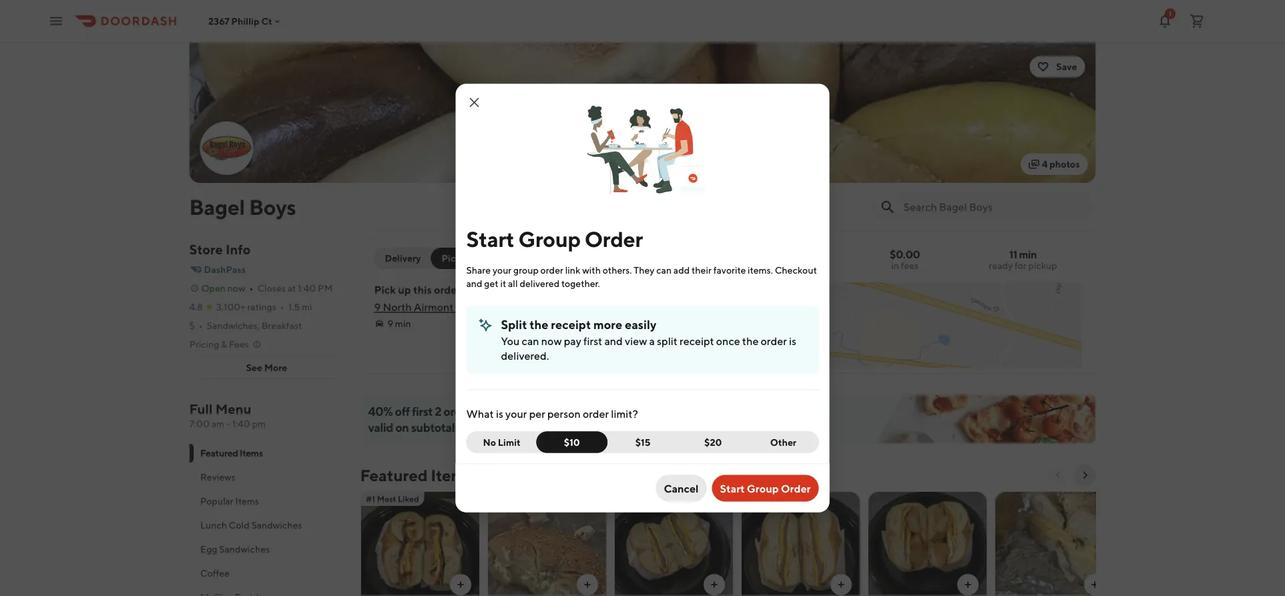 Task type: describe. For each thing, give the bounding box(es) containing it.
breakfast
[[262, 320, 302, 331]]

0 vertical spatial group
[[519, 227, 581, 252]]

pick
[[374, 284, 396, 296]]

ct
[[261, 16, 272, 27]]

1 horizontal spatial featured items
[[360, 466, 472, 485]]

1 horizontal spatial •
[[250, 283, 253, 294]]

is inside split the receipt more easily you can now pay first and view a split receipt once the order is delivered.
[[790, 335, 797, 347]]

see
[[246, 362, 263, 373]]

mi
[[302, 302, 312, 313]]

0 horizontal spatial start group order
[[467, 227, 643, 252]]

open now
[[201, 283, 246, 294]]

share
[[467, 265, 491, 276]]

it
[[501, 278, 506, 289]]

order inside share your group order link with others. they can add their favorite items. checkout and get it all delivered together.
[[541, 265, 564, 276]]

sandwiches inside button
[[251, 520, 302, 531]]

add item to cart image for bagel with cream cheese image
[[582, 580, 593, 591]]

now inside split the receipt more easily you can now pay first and view a split receipt once the order is delivered.
[[542, 335, 562, 347]]

info
[[226, 242, 251, 258]]

40% off first 2 orders up to $10 off with 40welcome, valid on subtotals $15
[[368, 404, 654, 435]]

add item to cart image for "sausage, 2 eggs, cheese sandwich" image at the bottom
[[709, 580, 720, 591]]

delivered.
[[501, 349, 549, 362]]

add
[[674, 265, 690, 276]]

more
[[594, 318, 623, 332]]

start inside button
[[720, 482, 745, 495]]

&
[[221, 339, 227, 350]]

can inside split the receipt more easily you can now pay first and view a split receipt once the order is delivered.
[[522, 335, 539, 347]]

am
[[212, 419, 225, 430]]

2367 phillip ct
[[208, 16, 272, 27]]

popular items
[[200, 496, 259, 507]]

what is your per person order limit?
[[467, 407, 639, 420]]

$20
[[705, 437, 722, 448]]

$10 button
[[537, 432, 608, 453]]

most for #3
[[632, 494, 651, 504]]

your inside share your group order link with others. they can add their favorite items. checkout and get it all delivered together.
[[493, 265, 512, 276]]

valid
[[368, 420, 393, 435]]

up inside 40% off first 2 orders up to $10 off with 40welcome, valid on subtotals $15
[[480, 404, 494, 419]]

taylor ham, 2 eggs, cheese, sandwich image
[[742, 492, 860, 597]]

bagel boys
[[189, 194, 296, 219]]

order methods option group
[[374, 248, 483, 269]]

north
[[383, 301, 412, 314]]

lunch
[[200, 520, 227, 531]]

powered by google image
[[496, 349, 535, 362]]

in
[[892, 260, 900, 271]]

order inside button
[[781, 482, 811, 495]]

#3 most liked
[[620, 494, 674, 504]]

$
[[189, 320, 195, 331]]

what
[[467, 407, 494, 420]]

Item Search search field
[[904, 200, 1086, 214]]

1.5
[[288, 302, 300, 313]]

add item to cart image for "bacon, 2 eggs, cheese sandwich" image
[[455, 580, 466, 591]]

1 horizontal spatial 9
[[388, 318, 393, 329]]

add item to cart image for bobo sandwich image
[[963, 580, 974, 591]]

open menu image
[[48, 13, 64, 29]]

Delivery radio
[[374, 248, 440, 269]]

most for #1
[[377, 494, 396, 504]]

others.
[[603, 265, 632, 276]]

pm
[[318, 283, 333, 294]]

their
[[692, 265, 712, 276]]

cancel
[[664, 482, 699, 495]]

7:00
[[189, 419, 210, 430]]

9 min
[[388, 318, 411, 329]]

No Limit button
[[467, 432, 546, 453]]

easily
[[625, 318, 657, 332]]

1 horizontal spatial 1:40
[[298, 283, 316, 294]]

coffee
[[200, 568, 229, 579]]

you
[[501, 335, 520, 347]]

0 horizontal spatial featured items
[[200, 448, 263, 459]]

2 vertical spatial •
[[199, 320, 203, 331]]

start group order inside button
[[720, 482, 811, 495]]

see more button
[[190, 357, 344, 379]]

pricing & fees
[[189, 339, 249, 350]]

closes
[[257, 283, 286, 294]]

pricing
[[189, 339, 219, 350]]

$20 button
[[678, 432, 749, 453]]

1 off from the left
[[395, 404, 410, 419]]

ratings
[[247, 302, 276, 313]]

a
[[650, 335, 655, 347]]

liked for #3 most liked
[[653, 494, 674, 504]]

start group order button
[[712, 475, 819, 502]]

1:40 inside full menu 7:00 am - 1:40 pm
[[232, 419, 250, 430]]

they
[[634, 265, 655, 276]]

popular items button
[[189, 490, 344, 514]]

pickup
[[442, 253, 472, 264]]

pay
[[564, 335, 582, 347]]

#3
[[620, 494, 630, 504]]

get
[[485, 278, 499, 289]]

3,100+
[[216, 302, 246, 313]]

$15 inside button
[[636, 437, 651, 448]]

to
[[496, 404, 507, 419]]

notification bell image
[[1158, 13, 1174, 29]]

9 north airmont road link
[[374, 301, 482, 314]]

40welcome,
[[573, 404, 654, 419]]

for
[[1015, 260, 1027, 271]]

reviews button
[[189, 466, 344, 490]]

popular
[[200, 496, 233, 507]]

order inside pick up this order at: 9 north airmont road
[[434, 284, 461, 296]]

no limit
[[483, 437, 521, 448]]

add item to cart image for 2 eggs, cheese image
[[1090, 580, 1101, 591]]

lunch cold sandwiches
[[200, 520, 302, 531]]

limit?
[[611, 407, 639, 420]]

split
[[501, 318, 527, 332]]

$ • sandwiches, breakfast
[[189, 320, 302, 331]]

1 vertical spatial is
[[496, 407, 504, 420]]

together.
[[562, 278, 600, 289]]

cancel button
[[656, 475, 707, 502]]

sandwiches,
[[207, 320, 260, 331]]

full menu 7:00 am - 1:40 pm
[[189, 401, 266, 430]]

1 vertical spatial your
[[506, 407, 527, 420]]

group inside button
[[747, 482, 779, 495]]

sandwiches inside button
[[219, 544, 270, 555]]

min for 9
[[395, 318, 411, 329]]

and inside share your group order link with others. they can add their favorite items. checkout and get it all delivered together.
[[467, 278, 483, 289]]

full
[[189, 401, 213, 417]]

0 horizontal spatial order
[[585, 227, 643, 252]]

more
[[264, 362, 287, 373]]

1
[[1170, 10, 1172, 17]]

map region
[[442, 173, 1126, 515]]

0 horizontal spatial the
[[530, 318, 549, 332]]

pick up this order at: 9 north airmont road
[[374, 284, 482, 314]]

11
[[1010, 248, 1018, 261]]

orders
[[444, 404, 478, 419]]

0 horizontal spatial featured
[[200, 448, 238, 459]]

person
[[548, 407, 581, 420]]

subtotals
[[411, 420, 460, 435]]

on
[[396, 420, 409, 435]]

menu
[[216, 401, 252, 417]]

previous button of carousel image
[[1054, 470, 1064, 481]]



Task type: vqa. For each thing, say whether or not it's contained in the screenshot.
Coffee, on the bottom left of page
no



Task type: locate. For each thing, give the bounding box(es) containing it.
1:40 right at
[[298, 283, 316, 294]]

liked inside "button"
[[398, 494, 419, 504]]

order up others. on the left
[[585, 227, 643, 252]]

delivered
[[520, 278, 560, 289]]

items down subtotals
[[431, 466, 472, 485]]

reviews
[[200, 472, 235, 483]]

sandwiches down popular items button
[[251, 520, 302, 531]]

1 horizontal spatial with
[[583, 265, 601, 276]]

1 vertical spatial 9
[[388, 318, 393, 329]]

1 vertical spatial receipt
[[680, 335, 715, 347]]

1 vertical spatial first
[[412, 404, 433, 419]]

boys
[[249, 194, 296, 219]]

1 add item to cart image from the left
[[455, 580, 466, 591]]

3 add item to cart image from the left
[[709, 580, 720, 591]]

0 vertical spatial $15
[[462, 420, 481, 435]]

start
[[467, 227, 515, 252], [720, 482, 745, 495]]

save button
[[1030, 56, 1086, 77]]

0 horizontal spatial first
[[412, 404, 433, 419]]

coffee button
[[189, 562, 344, 586]]

1 vertical spatial the
[[743, 335, 759, 347]]

next button of carousel image
[[1080, 470, 1091, 481]]

receipt up 'pay'
[[551, 318, 591, 332]]

1 horizontal spatial off
[[531, 404, 545, 419]]

view
[[625, 335, 647, 347]]

0 horizontal spatial most
[[377, 494, 396, 504]]

1 horizontal spatial group
[[747, 482, 779, 495]]

4
[[1043, 159, 1048, 170]]

up left to
[[480, 404, 494, 419]]

with right per
[[547, 404, 571, 419]]

start group order up link
[[467, 227, 643, 252]]

0 vertical spatial can
[[657, 265, 672, 276]]

9 inside pick up this order at: 9 north airmont road
[[374, 301, 381, 314]]

up left the this
[[398, 284, 411, 296]]

1 vertical spatial can
[[522, 335, 539, 347]]

pricing & fees button
[[189, 338, 262, 351]]

$10 inside button
[[564, 437, 580, 448]]

0 vertical spatial min
[[1020, 248, 1037, 261]]

group of people ordering together image
[[577, 84, 709, 215]]

1 vertical spatial 1:40
[[232, 419, 250, 430]]

0 horizontal spatial add item to cart image
[[836, 580, 847, 591]]

can inside share your group order link with others. they can add their favorite items. checkout and get it all delivered together.
[[657, 265, 672, 276]]

0 vertical spatial start
[[467, 227, 515, 252]]

liked for #1 most liked
[[398, 494, 419, 504]]

first left "2"
[[412, 404, 433, 419]]

is right once at the bottom of page
[[790, 335, 797, 347]]

receipt
[[551, 318, 591, 332], [680, 335, 715, 347]]

•
[[250, 283, 253, 294], [280, 302, 284, 313], [199, 320, 203, 331]]

your
[[493, 265, 512, 276], [506, 407, 527, 420]]

start group order dialog
[[456, 84, 830, 513]]

start down $20 button
[[720, 482, 745, 495]]

0 horizontal spatial group
[[519, 227, 581, 252]]

0 vertical spatial now
[[228, 283, 246, 294]]

0 vertical spatial 9
[[374, 301, 381, 314]]

0 horizontal spatial min
[[395, 318, 411, 329]]

$15 inside 40% off first 2 orders up to $10 off with 40welcome, valid on subtotals $15
[[462, 420, 481, 435]]

items up the lunch cold sandwiches
[[235, 496, 259, 507]]

$15 button
[[600, 432, 679, 453]]

Other button
[[748, 432, 819, 453]]

2 horizontal spatial •
[[280, 302, 284, 313]]

can up delivered.
[[522, 335, 539, 347]]

min for 11
[[1020, 248, 1037, 261]]

$0.00
[[890, 248, 921, 261]]

1 horizontal spatial add item to cart image
[[1090, 580, 1101, 591]]

bagel
[[189, 194, 245, 219]]

4 photos button
[[1021, 154, 1089, 175]]

0 vertical spatial 1:40
[[298, 283, 316, 294]]

add item to cart image
[[455, 580, 466, 591], [582, 580, 593, 591], [709, 580, 720, 591], [963, 580, 974, 591]]

1 most from the left
[[377, 494, 396, 504]]

sausage, 2 eggs, cheese sandwich image
[[615, 492, 733, 597]]

0 horizontal spatial can
[[522, 335, 539, 347]]

1 horizontal spatial first
[[584, 335, 603, 347]]

1 horizontal spatial up
[[480, 404, 494, 419]]

split the receipt more easily status
[[467, 306, 819, 374]]

with
[[583, 265, 601, 276], [547, 404, 571, 419]]

group
[[519, 227, 581, 252], [747, 482, 779, 495]]

0 vertical spatial $10
[[509, 404, 528, 419]]

first inside split the receipt more easily you can now pay first and view a split receipt once the order is delivered.
[[584, 335, 603, 347]]

1 horizontal spatial can
[[657, 265, 672, 276]]

0 items, open order cart image
[[1190, 13, 1206, 29]]

pickup
[[1029, 260, 1058, 271]]

$10 right to
[[509, 404, 528, 419]]

store info
[[189, 242, 251, 258]]

0 vertical spatial order
[[585, 227, 643, 252]]

limit
[[498, 437, 521, 448]]

fees
[[229, 339, 249, 350]]

add item to cart image inside the "#1 most liked" "button"
[[455, 580, 466, 591]]

0 horizontal spatial $10
[[509, 404, 528, 419]]

1 horizontal spatial is
[[790, 335, 797, 347]]

your up the it
[[493, 265, 512, 276]]

0 horizontal spatial is
[[496, 407, 504, 420]]

most right #1
[[377, 494, 396, 504]]

off
[[395, 404, 410, 419], [531, 404, 545, 419]]

all
[[508, 278, 518, 289]]

2 liked from the left
[[653, 494, 674, 504]]

0 vertical spatial receipt
[[551, 318, 591, 332]]

order
[[585, 227, 643, 252], [781, 482, 811, 495]]

0 vertical spatial featured
[[200, 448, 238, 459]]

group up link
[[519, 227, 581, 252]]

1 liked from the left
[[398, 494, 419, 504]]

most inside "button"
[[377, 494, 396, 504]]

1 vertical spatial featured
[[360, 466, 428, 485]]

most right #3 at the left bottom of page
[[632, 494, 651, 504]]

0 horizontal spatial start
[[467, 227, 515, 252]]

order inside split the receipt more easily you can now pay first and view a split receipt once the order is delivered.
[[761, 335, 787, 347]]

off up on
[[395, 404, 410, 419]]

1 vertical spatial items
[[431, 466, 472, 485]]

1 add item to cart image from the left
[[836, 580, 847, 591]]

min down 'north'
[[395, 318, 411, 329]]

0 vertical spatial sandwiches
[[251, 520, 302, 531]]

add item to cart image for taylor ham, 2 eggs, cheese, sandwich image
[[836, 580, 847, 591]]

40%
[[368, 404, 393, 419]]

2 add item to cart image from the left
[[582, 580, 593, 591]]

split the receipt more easily you can now pay first and view a split receipt once the order is delivered.
[[501, 318, 797, 362]]

1 horizontal spatial order
[[781, 482, 811, 495]]

1 horizontal spatial featured
[[360, 466, 428, 485]]

$15 down orders at left
[[462, 420, 481, 435]]

the right once at the bottom of page
[[743, 335, 759, 347]]

open
[[201, 283, 226, 294]]

1 vertical spatial order
[[781, 482, 811, 495]]

1 vertical spatial now
[[542, 335, 562, 347]]

0 horizontal spatial receipt
[[551, 318, 591, 332]]

min
[[1020, 248, 1037, 261], [395, 318, 411, 329]]

featured items up 'reviews'
[[200, 448, 263, 459]]

2 vertical spatial items
[[235, 496, 259, 507]]

0 horizontal spatial •
[[199, 320, 203, 331]]

close start group order image
[[467, 95, 483, 111]]

2 off from the left
[[531, 404, 545, 419]]

• closes at 1:40 pm
[[250, 283, 333, 294]]

delivery
[[385, 253, 421, 264]]

what is your per person order limit? option group
[[467, 432, 819, 453]]

1 vertical spatial with
[[547, 404, 571, 419]]

0 horizontal spatial 9
[[374, 301, 381, 314]]

most
[[377, 494, 396, 504], [632, 494, 651, 504]]

most inside button
[[632, 494, 651, 504]]

$10 down the 'person'
[[564, 437, 580, 448]]

0 horizontal spatial now
[[228, 283, 246, 294]]

0 vertical spatial and
[[467, 278, 483, 289]]

up inside pick up this order at: 9 north airmont road
[[398, 284, 411, 296]]

0 vertical spatial items
[[239, 448, 263, 459]]

bobo sandwich image
[[869, 492, 987, 597]]

with inside 40% off first 2 orders up to $10 off with 40welcome, valid on subtotals $15
[[547, 404, 571, 419]]

$0.00 in fees
[[890, 248, 921, 271]]

order left at:
[[434, 284, 461, 296]]

-
[[226, 419, 230, 430]]

0 vertical spatial the
[[530, 318, 549, 332]]

receipt right the split
[[680, 335, 715, 347]]

items inside featured items heading
[[431, 466, 472, 485]]

1 horizontal spatial receipt
[[680, 335, 715, 347]]

4.8
[[189, 302, 203, 313]]

once
[[717, 335, 741, 347]]

9 down 'north'
[[388, 318, 393, 329]]

airmont
[[414, 301, 454, 314]]

and inside split the receipt more easily you can now pay first and view a split receipt once the order is delivered.
[[605, 335, 623, 347]]

0 vertical spatial first
[[584, 335, 603, 347]]

3,100+ ratings •
[[216, 302, 284, 313]]

1:40
[[298, 283, 316, 294], [232, 419, 250, 430]]

2 add item to cart image from the left
[[1090, 580, 1101, 591]]

1 horizontal spatial most
[[632, 494, 651, 504]]

1 vertical spatial min
[[395, 318, 411, 329]]

0 horizontal spatial off
[[395, 404, 410, 419]]

1 horizontal spatial $10
[[564, 437, 580, 448]]

egg sandwiches button
[[189, 538, 344, 562]]

favorite
[[714, 265, 746, 276]]

4 add item to cart image from the left
[[963, 580, 974, 591]]

9
[[374, 301, 381, 314], [388, 318, 393, 329]]

1:40 right the -
[[232, 419, 250, 430]]

now left 'pay'
[[542, 335, 562, 347]]

lunch cold sandwiches button
[[189, 514, 344, 538]]

$15 down limit?
[[636, 437, 651, 448]]

order up delivered
[[541, 265, 564, 276]]

liked right #3 at the left bottom of page
[[653, 494, 674, 504]]

phillip
[[232, 16, 260, 27]]

2 eggs, cheese image
[[996, 492, 1114, 597]]

0 horizontal spatial $15
[[462, 420, 481, 435]]

0 vertical spatial start group order
[[467, 227, 643, 252]]

1 horizontal spatial start
[[720, 482, 745, 495]]

and down the more
[[605, 335, 623, 347]]

0 vertical spatial •
[[250, 283, 253, 294]]

0 horizontal spatial liked
[[398, 494, 419, 504]]

bagel with cream cheese image
[[488, 492, 606, 597]]

1 vertical spatial $10
[[564, 437, 580, 448]]

start up share
[[467, 227, 515, 252]]

order down other button
[[781, 482, 811, 495]]

0 vertical spatial is
[[790, 335, 797, 347]]

$15
[[462, 420, 481, 435], [636, 437, 651, 448]]

1 vertical spatial $15
[[636, 437, 651, 448]]

add item to cart image
[[836, 580, 847, 591], [1090, 580, 1101, 591]]

ready
[[990, 260, 1013, 271]]

first
[[584, 335, 603, 347], [412, 404, 433, 419]]

is right what
[[496, 407, 504, 420]]

first right 'pay'
[[584, 335, 603, 347]]

• up "3,100+ ratings •"
[[250, 283, 253, 294]]

and down share
[[467, 278, 483, 289]]

items.
[[748, 265, 773, 276]]

at:
[[463, 284, 476, 296]]

1 vertical spatial group
[[747, 482, 779, 495]]

order left limit?
[[583, 407, 609, 420]]

featured
[[200, 448, 238, 459], [360, 466, 428, 485]]

other
[[771, 437, 797, 448]]

2367
[[208, 16, 230, 27]]

off left the 'person'
[[531, 404, 545, 419]]

featured inside featured items heading
[[360, 466, 428, 485]]

0 vertical spatial with
[[583, 265, 601, 276]]

1 vertical spatial •
[[280, 302, 284, 313]]

1 vertical spatial and
[[605, 335, 623, 347]]

min right 11
[[1020, 248, 1037, 261]]

min inside "11 min ready for pickup"
[[1020, 248, 1037, 261]]

bacon, 2 eggs, cheese sandwich image
[[361, 492, 479, 597]]

items up reviews button on the left of page
[[239, 448, 263, 459]]

with up together. at the top of page
[[583, 265, 601, 276]]

see more
[[246, 362, 287, 373]]

can left add
[[657, 265, 672, 276]]

the right split
[[530, 318, 549, 332]]

share your group order link with others. they can add their favorite items. checkout and get it all delivered together.
[[467, 265, 817, 289]]

9 down pick
[[374, 301, 381, 314]]

this
[[413, 284, 432, 296]]

1.5 mi
[[288, 302, 312, 313]]

start group order down other button
[[720, 482, 811, 495]]

1 horizontal spatial the
[[743, 335, 759, 347]]

#3 most liked button
[[614, 492, 734, 597]]

group down other button
[[747, 482, 779, 495]]

0 horizontal spatial with
[[547, 404, 571, 419]]

no
[[483, 437, 496, 448]]

per
[[529, 407, 546, 420]]

1 horizontal spatial and
[[605, 335, 623, 347]]

0 vertical spatial your
[[493, 265, 512, 276]]

items inside popular items button
[[235, 496, 259, 507]]

0 horizontal spatial and
[[467, 278, 483, 289]]

• right $
[[199, 320, 203, 331]]

0 horizontal spatial up
[[398, 284, 411, 296]]

your left per
[[506, 407, 527, 420]]

1 vertical spatial featured items
[[360, 466, 472, 485]]

featured up #1 most liked on the bottom of the page
[[360, 466, 428, 485]]

Pickup radio
[[431, 248, 483, 269]]

now up 3,100+
[[228, 283, 246, 294]]

liked
[[398, 494, 419, 504], [653, 494, 674, 504]]

$10 inside 40% off first 2 orders up to $10 off with 40welcome, valid on subtotals $15
[[509, 404, 528, 419]]

• left 1.5
[[280, 302, 284, 313]]

featured up 'reviews'
[[200, 448, 238, 459]]

1 horizontal spatial start group order
[[720, 482, 811, 495]]

2 most from the left
[[632, 494, 651, 504]]

featured items heading
[[360, 465, 472, 486]]

1 horizontal spatial min
[[1020, 248, 1037, 261]]

1 horizontal spatial $15
[[636, 437, 651, 448]]

first inside 40% off first 2 orders up to $10 off with 40welcome, valid on subtotals $15
[[412, 404, 433, 419]]

liked down featured items heading
[[398, 494, 419, 504]]

1 vertical spatial up
[[480, 404, 494, 419]]

items
[[239, 448, 263, 459], [431, 466, 472, 485], [235, 496, 259, 507]]

bagel boys image
[[189, 43, 1097, 183], [201, 123, 252, 174]]

up
[[398, 284, 411, 296], [480, 404, 494, 419]]

order right once at the bottom of page
[[761, 335, 787, 347]]

1 vertical spatial sandwiches
[[219, 544, 270, 555]]

split
[[657, 335, 678, 347]]

add item to cart image inside #3 most liked button
[[709, 580, 720, 591]]

road
[[456, 301, 482, 314]]

1 horizontal spatial liked
[[653, 494, 674, 504]]

1 vertical spatial start
[[720, 482, 745, 495]]

0 vertical spatial up
[[398, 284, 411, 296]]

with inside share your group order link with others. they can add their favorite items. checkout and get it all delivered together.
[[583, 265, 601, 276]]

sandwiches down cold
[[219, 544, 270, 555]]

#1
[[366, 494, 375, 504]]

featured items up #1 most liked on the bottom of the page
[[360, 466, 472, 485]]

#1 most liked button
[[360, 492, 480, 597]]

0 horizontal spatial 1:40
[[232, 419, 250, 430]]

1 vertical spatial start group order
[[720, 482, 811, 495]]

fees
[[901, 260, 919, 271]]

liked inside button
[[653, 494, 674, 504]]

1 horizontal spatial now
[[542, 335, 562, 347]]



